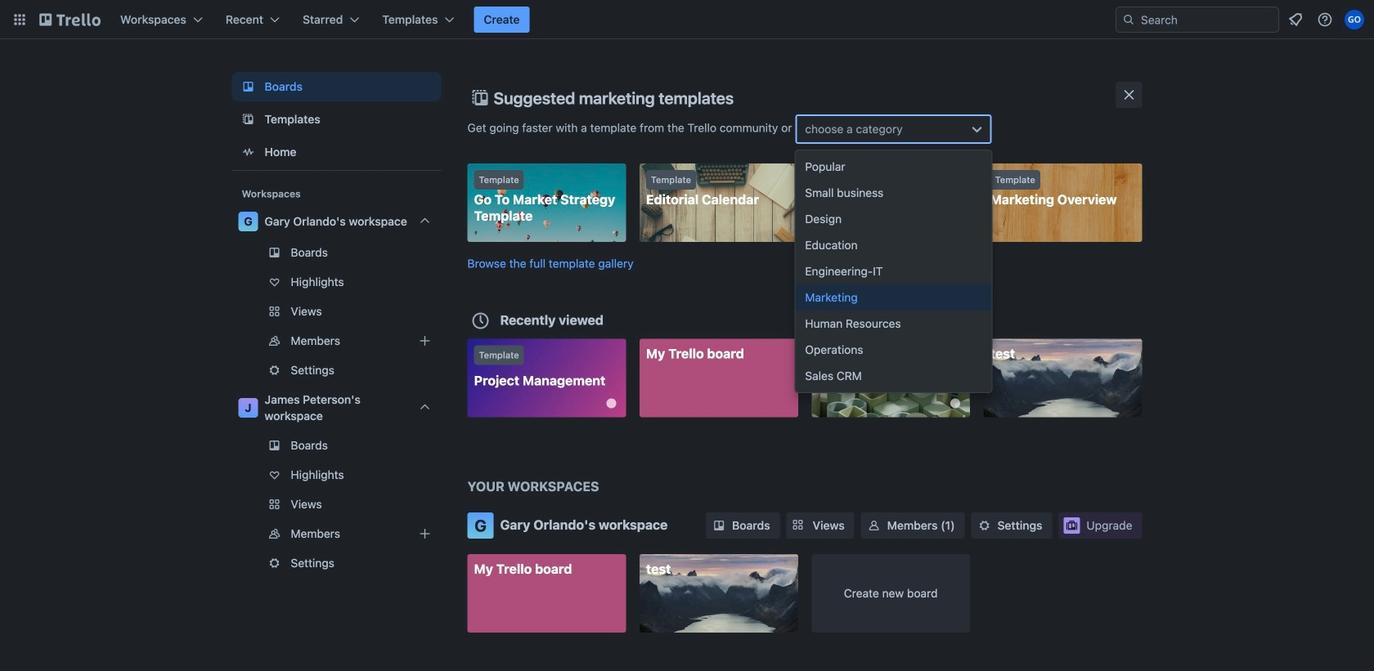 Task type: describe. For each thing, give the bounding box(es) containing it.
open information menu image
[[1317, 11, 1334, 28]]

search image
[[1123, 13, 1136, 26]]

gary orlando (garyorlando) image
[[1345, 10, 1365, 29]]

home image
[[239, 142, 258, 162]]

1 sm image from the left
[[711, 518, 727, 534]]

primary element
[[0, 0, 1375, 39]]

1 add image from the top
[[415, 331, 435, 351]]



Task type: vqa. For each thing, say whether or not it's contained in the screenshot.
leftmost Jams and Jims
no



Task type: locate. For each thing, give the bounding box(es) containing it.
1 there is new activity on this board. image from the left
[[607, 399, 616, 409]]

2 sm image from the left
[[866, 518, 883, 534]]

3 sm image from the left
[[977, 518, 993, 534]]

0 horizontal spatial there is new activity on this board. image
[[607, 399, 616, 409]]

1 horizontal spatial sm image
[[866, 518, 883, 534]]

board image
[[239, 77, 258, 97]]

2 there is new activity on this board. image from the left
[[951, 399, 961, 409]]

template board image
[[239, 110, 258, 129]]

1 vertical spatial add image
[[415, 524, 435, 544]]

back to home image
[[39, 7, 101, 33]]

2 horizontal spatial sm image
[[977, 518, 993, 534]]

add image
[[415, 331, 435, 351], [415, 524, 435, 544]]

0 notifications image
[[1286, 10, 1306, 29]]

Search field
[[1136, 7, 1279, 32]]

1 horizontal spatial there is new activity on this board. image
[[951, 399, 961, 409]]

0 vertical spatial add image
[[415, 331, 435, 351]]

0 horizontal spatial sm image
[[711, 518, 727, 534]]

2 add image from the top
[[415, 524, 435, 544]]

sm image
[[711, 518, 727, 534], [866, 518, 883, 534], [977, 518, 993, 534]]

there is new activity on this board. image
[[607, 399, 616, 409], [951, 399, 961, 409]]



